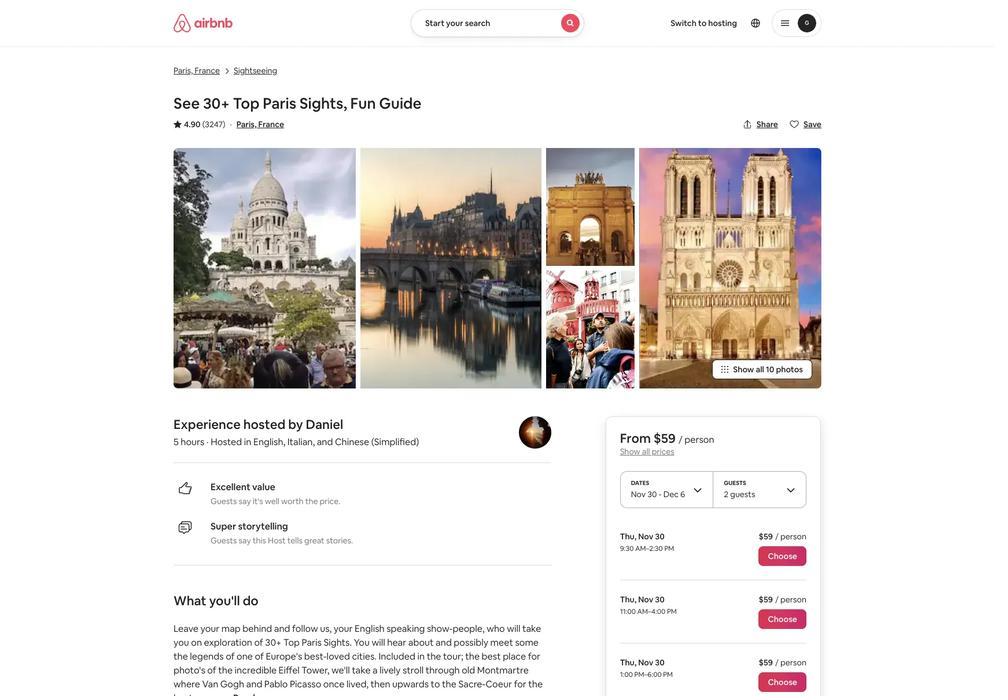 Task type: describe. For each thing, give the bounding box(es) containing it.
great
[[304, 536, 325, 546]]

save button
[[785, 115, 827, 134]]

1 horizontal spatial paris, france link
[[237, 119, 284, 130]]

2
[[724, 490, 729, 500]]

host
[[268, 536, 286, 546]]

this
[[253, 536, 266, 546]]

do
[[243, 593, 259, 609]]

photo's
[[174, 665, 205, 677]]

0 vertical spatial paris,
[[174, 65, 193, 76]]

person for thu, nov 30 1:00 pm–6:00 pm
[[781, 658, 807, 668]]

paris, france
[[174, 65, 220, 76]]

eiffel
[[279, 665, 300, 677]]

0 vertical spatial paris, france link
[[174, 64, 220, 76]]

the down you
[[174, 651, 188, 663]]

/ inside from $59 / person show all prices
[[679, 434, 683, 446]]

stories.
[[326, 536, 353, 546]]

nov for 1:00
[[638, 658, 654, 668]]

europe's
[[266, 651, 302, 663]]

chinese
[[335, 436, 369, 449]]

montmartre
[[477, 665, 529, 677]]

map
[[222, 623, 241, 635]]

show-
[[427, 623, 453, 635]]

follow
[[292, 623, 318, 635]]

0 vertical spatial ·
[[230, 119, 232, 130]]

and inside experience hosted by daniel 5 hours · hosted in english, italian, and chinese (simplified)
[[317, 436, 333, 449]]

choose link for thu, nov 30 1:00 pm–6:00 pm
[[759, 673, 807, 693]]

share button
[[738, 115, 783, 134]]

best-
[[304, 651, 327, 663]]

all inside from $59 / person show all prices
[[642, 447, 650, 457]]

30 for am–4:00
[[655, 595, 665, 605]]

/ for thu, nov 30 9:30 am–2:30 pm
[[776, 532, 779, 542]]

guests inside the guests 2 guests
[[724, 480, 747, 487]]

$59 inside from $59 / person show all prices
[[654, 431, 676, 447]]

lived,
[[347, 679, 369, 691]]

dec
[[664, 490, 679, 500]]

0 horizontal spatial will
[[372, 637, 385, 649]]

to inside switch to hosting link
[[699, 18, 707, 28]]

pm for thu, nov 30 1:00 pm–6:00 pm
[[663, 671, 673, 680]]

photos
[[776, 365, 803, 375]]

0 vertical spatial best
[[482, 651, 501, 663]]

5
[[174, 436, 179, 449]]

$59 for thu, nov 30 11:00 am–4:00 pm
[[759, 595, 773, 605]]

tour;
[[443, 651, 463, 663]]

thu, nov 30 1:00 pm–6:00 pm
[[620, 658, 673, 680]]

lively
[[380, 665, 401, 677]]

possibly
[[454, 637, 489, 649]]

value
[[252, 482, 275, 494]]

choose for thu, nov 30 9:30 am–2:30 pm
[[768, 552, 798, 562]]

experience
[[174, 417, 241, 433]]

behind
[[243, 623, 272, 635]]

1 horizontal spatial paris,
[[237, 119, 257, 130]]

excellent
[[211, 482, 250, 494]]

4.90
[[184, 119, 201, 130]]

from
[[620, 431, 651, 447]]

tells
[[288, 536, 303, 546]]

super
[[211, 521, 236, 533]]

leave
[[174, 623, 199, 635]]

sights.
[[324, 637, 352, 649]]

some
[[515, 637, 539, 649]]

the down montmartre
[[529, 679, 543, 691]]

choose link for thu, nov 30 11:00 am–4:00 pm
[[759, 610, 807, 630]]

in inside experience hosted by daniel 5 hours · hosted in english, italian, and chinese (simplified)
[[244, 436, 251, 449]]

30 for pm–6:00
[[655, 658, 665, 668]]

30 for am–2:30
[[655, 532, 665, 542]]

hosting
[[709, 18, 737, 28]]

the up the through
[[427, 651, 441, 663]]

30 for dec
[[648, 490, 657, 500]]

top inside leave your map behind and follow us, your english speaking show-people, who will take you on exploration of 30+ top paris sights. you will hear about and possibly meet some the legends of one of europe's best-loved cities. included in the tour; the best place for photo's of the incredible eiffel tower, we'll take a lively stroll through old montmartre where van gogh and pablo picasso once lived, then upwards to the sacre-coeur for the best panora…
[[284, 637, 300, 649]]

in inside leave your map behind and follow us, your english speaking show-people, who will take you on exploration of 30+ top paris sights. you will hear about and possibly meet some the legends of one of europe's best-loved cities. included in the tour; the best place for photo's of the incredible eiffel tower, we'll take a lively stroll through old montmartre where van gogh and pablo picasso once lived, then upwards to the sacre-coeur for the best panora…
[[418, 651, 425, 663]]

the inside excellent value guests say it's well worth the price.
[[305, 497, 318, 507]]

thu, nov 30 11:00 am–4:00 pm
[[620, 595, 677, 617]]

on
[[191, 637, 202, 649]]

english
[[355, 623, 385, 635]]

tower,
[[302, 665, 330, 677]]

1:00
[[620, 671, 633, 680]]

pm for thu, nov 30 9:30 am–2:30 pm
[[665, 545, 674, 554]]

11:00
[[620, 608, 636, 617]]

one
[[237, 651, 253, 663]]

where
[[174, 679, 200, 691]]

am–2:30
[[636, 545, 663, 554]]

show all 10 photos link
[[713, 360, 813, 380]]

cities.
[[352, 651, 377, 663]]

$59 / person for thu, nov 30 11:00 am–4:00 pm
[[759, 595, 807, 605]]

fun
[[350, 94, 376, 113]]

start your search
[[425, 18, 491, 28]]

0 vertical spatial will
[[507, 623, 521, 635]]

well
[[265, 497, 280, 507]]

6
[[681, 490, 685, 500]]

a
[[373, 665, 378, 677]]

$59 for thu, nov 30 1:00 pm–6:00 pm
[[759, 658, 773, 668]]

10
[[766, 365, 775, 375]]

what you'll do
[[174, 593, 259, 609]]

sights,
[[300, 94, 347, 113]]

old
[[462, 665, 475, 677]]

and down "incredible"
[[246, 679, 262, 691]]

share
[[757, 119, 778, 130]]

1 vertical spatial france
[[258, 119, 284, 130]]

and down 'show-'
[[436, 637, 452, 649]]

30+ inside leave your map behind and follow us, your english speaking show-people, who will take you on exploration of 30+ top paris sights. you will hear about and possibly meet some the legends of one of europe's best-loved cities. included in the tour; the best place for photo's of the incredible eiffel tower, we'll take a lively stroll through old montmartre where van gogh and pablo picasso once lived, then upwards to the sacre-coeur for the best panora…
[[265, 637, 282, 649]]

pm for thu, nov 30 11:00 am–4:00 pm
[[667, 608, 677, 617]]

see 30+ top paris sights, fun guide
[[174, 94, 422, 113]]

legends
[[190, 651, 224, 663]]

0 horizontal spatial 30+
[[203, 94, 230, 113]]

coeur
[[486, 679, 512, 691]]

person for thu, nov 30 9:30 am–2:30 pm
[[781, 532, 807, 542]]

included
[[379, 651, 416, 663]]

am–4:00
[[638, 608, 666, 617]]

choose for thu, nov 30 1:00 pm–6:00 pm
[[768, 678, 798, 688]]

$59 for thu, nov 30 9:30 am–2:30 pm
[[759, 532, 773, 542]]

guests for excellent value
[[211, 497, 237, 507]]

the down possibly
[[465, 651, 480, 663]]

(3247)
[[202, 119, 225, 130]]

· inside experience hosted by daniel 5 hours · hosted in english, italian, and chinese (simplified)
[[207, 436, 209, 449]]

what
[[174, 593, 206, 609]]

through
[[426, 665, 460, 677]]



Task type: locate. For each thing, give the bounding box(es) containing it.
stroll
[[403, 665, 424, 677]]

1 horizontal spatial ·
[[230, 119, 232, 130]]

1 vertical spatial take
[[352, 665, 371, 677]]

1 vertical spatial in
[[418, 651, 425, 663]]

0 vertical spatial pm
[[665, 545, 674, 554]]

experience photo 2 image
[[546, 148, 635, 266], [546, 148, 635, 266]]

sacre-
[[459, 679, 486, 691]]

0 vertical spatial show
[[734, 365, 754, 375]]

0 horizontal spatial paris,
[[174, 65, 193, 76]]

excellent value guests say it's well worth the price.
[[211, 482, 341, 507]]

take up some
[[523, 623, 541, 635]]

guests up guests
[[724, 480, 747, 487]]

thu, up 9:30
[[620, 532, 637, 542]]

1 vertical spatial paris
[[302, 637, 322, 649]]

say inside super storytelling guests say this host tells great stories.
[[239, 536, 251, 546]]

hosted
[[243, 417, 286, 433]]

say for value
[[239, 497, 251, 507]]

from $59 / person show all prices
[[620, 431, 715, 457]]

nov inside the thu, nov 30 1:00 pm–6:00 pm
[[638, 658, 654, 668]]

pm inside the thu, nov 30 1:00 pm–6:00 pm
[[663, 671, 673, 680]]

best down meet
[[482, 651, 501, 663]]

say for storytelling
[[239, 536, 251, 546]]

gogh
[[220, 679, 244, 691]]

thu, inside the thu, nov 30 1:00 pm–6:00 pm
[[620, 658, 637, 668]]

0 vertical spatial all
[[756, 365, 764, 375]]

experience photo 1 image
[[361, 148, 542, 389], [361, 148, 542, 389]]

/ for thu, nov 30 11:00 am–4:00 pm
[[776, 595, 779, 605]]

loved
[[327, 651, 350, 663]]

2 vertical spatial choose link
[[759, 673, 807, 693]]

0 horizontal spatial top
[[233, 94, 260, 113]]

the up gogh
[[218, 665, 233, 677]]

for right coeur
[[514, 679, 527, 691]]

nov up "am–2:30"
[[638, 532, 654, 542]]

paris up best-
[[302, 637, 322, 649]]

0 horizontal spatial best
[[174, 693, 193, 697]]

your up on
[[201, 623, 220, 635]]

1 vertical spatial show
[[620, 447, 641, 457]]

panora…
[[195, 693, 231, 697]]

paris, france link down see 30+ top paris sights, fun guide
[[237, 119, 284, 130]]

paris inside leave your map behind and follow us, your english speaking show-people, who will take you on exploration of 30+ top paris sights. you will hear about and possibly meet some the legends of one of europe's best-loved cities. included in the tour; the best place for photo's of the incredible eiffel tower, we'll take a lively stroll through old montmartre where van gogh and pablo picasso once lived, then upwards to the sacre-coeur for the best panora…
[[302, 637, 322, 649]]

say
[[239, 497, 251, 507], [239, 536, 251, 546]]

show left the 10
[[734, 365, 754, 375]]

0 horizontal spatial paris
[[263, 94, 297, 113]]

thu, for thu, nov 30 11:00 am–4:00 pm
[[620, 595, 637, 605]]

top up europe's
[[284, 637, 300, 649]]

all left the prices
[[642, 447, 650, 457]]

0 horizontal spatial your
[[201, 623, 220, 635]]

you
[[174, 637, 189, 649]]

for
[[528, 651, 541, 663], [514, 679, 527, 691]]

0 horizontal spatial all
[[642, 447, 650, 457]]

30 inside the thu, nov 30 11:00 am–4:00 pm
[[655, 595, 665, 605]]

/ for thu, nov 30 1:00 pm–6:00 pm
[[776, 658, 779, 668]]

1 vertical spatial all
[[642, 447, 650, 457]]

guests down the excellent
[[211, 497, 237, 507]]

the
[[305, 497, 318, 507], [174, 651, 188, 663], [427, 651, 441, 663], [465, 651, 480, 663], [218, 665, 233, 677], [442, 679, 457, 691], [529, 679, 543, 691]]

3 $59 / person from the top
[[759, 658, 807, 668]]

france down see 30+ top paris sights, fun guide
[[258, 119, 284, 130]]

pm right "am–2:30"
[[665, 545, 674, 554]]

0 vertical spatial france
[[195, 65, 220, 76]]

1 thu, from the top
[[620, 532, 637, 542]]

2 choose link from the top
[[759, 610, 807, 630]]

· right hours
[[207, 436, 209, 449]]

by daniel
[[288, 417, 343, 433]]

choose for thu, nov 30 11:00 am–4:00 pm
[[768, 615, 798, 625]]

1 vertical spatial for
[[514, 679, 527, 691]]

person for thu, nov 30 11:00 am–4:00 pm
[[781, 595, 807, 605]]

4.90 (3247)
[[184, 119, 225, 130]]

save
[[804, 119, 822, 130]]

1 vertical spatial best
[[174, 693, 193, 697]]

3 thu, from the top
[[620, 658, 637, 668]]

0 horizontal spatial paris, france link
[[174, 64, 220, 76]]

1 vertical spatial top
[[284, 637, 300, 649]]

30 left -
[[648, 490, 657, 500]]

0 horizontal spatial show
[[620, 447, 641, 457]]

thu, up 11:00
[[620, 595, 637, 605]]

france up see
[[195, 65, 220, 76]]

in right hosted
[[244, 436, 251, 449]]

0 horizontal spatial take
[[352, 665, 371, 677]]

your for start
[[446, 18, 463, 28]]

30 up am–4:00
[[655, 595, 665, 605]]

choose link
[[759, 547, 807, 567], [759, 610, 807, 630], [759, 673, 807, 693]]

0 vertical spatial to
[[699, 18, 707, 28]]

search
[[465, 18, 491, 28]]

to right switch
[[699, 18, 707, 28]]

all left the 10
[[756, 365, 764, 375]]

you
[[354, 637, 370, 649]]

2 vertical spatial pm
[[663, 671, 673, 680]]

1 horizontal spatial top
[[284, 637, 300, 649]]

1 horizontal spatial paris
[[302, 637, 322, 649]]

nov up pm–6:00
[[638, 658, 654, 668]]

0 vertical spatial take
[[523, 623, 541, 635]]

1 horizontal spatial show
[[734, 365, 754, 375]]

1 vertical spatial pm
[[667, 608, 677, 617]]

30+ up europe's
[[265, 637, 282, 649]]

show all prices button
[[620, 447, 675, 457]]

super storytelling guests say this host tells great stories.
[[211, 521, 353, 546]]

0 vertical spatial thu,
[[620, 532, 637, 542]]

0 vertical spatial for
[[528, 651, 541, 663]]

nov up am–4:00
[[638, 595, 654, 605]]

thu,
[[620, 532, 637, 542], [620, 595, 637, 605], [620, 658, 637, 668]]

2 thu, from the top
[[620, 595, 637, 605]]

of down "behind"
[[254, 637, 263, 649]]

1 vertical spatial ·
[[207, 436, 209, 449]]

30 inside dates nov 30 - dec 6
[[648, 490, 657, 500]]

paris, france link
[[174, 64, 220, 76], [237, 119, 284, 130]]

we'll
[[332, 665, 350, 677]]

nov for 11:00
[[638, 595, 654, 605]]

0 horizontal spatial for
[[514, 679, 527, 691]]

your up sights.
[[334, 623, 353, 635]]

0 vertical spatial say
[[239, 497, 251, 507]]

guests 2 guests
[[724, 480, 756, 500]]

take left a
[[352, 665, 371, 677]]

0 horizontal spatial france
[[195, 65, 220, 76]]

us,
[[320, 623, 332, 635]]

1 horizontal spatial in
[[418, 651, 425, 663]]

will right who
[[507, 623, 521, 635]]

experience cover photo image
[[174, 148, 356, 389], [174, 148, 356, 389]]

nov for 9:30
[[638, 532, 654, 542]]

1 vertical spatial 30+
[[265, 637, 282, 649]]

1 vertical spatial choose link
[[759, 610, 807, 630]]

english,
[[253, 436, 286, 449]]

will down "english"
[[372, 637, 385, 649]]

start
[[425, 18, 445, 28]]

person
[[685, 434, 715, 446], [781, 532, 807, 542], [781, 595, 807, 605], [781, 658, 807, 668]]

nov for -
[[631, 490, 646, 500]]

0 horizontal spatial to
[[431, 679, 440, 691]]

to down the through
[[431, 679, 440, 691]]

italian,
[[288, 436, 315, 449]]

dates
[[631, 480, 650, 487]]

guests inside super storytelling guests say this host tells great stories.
[[211, 536, 237, 546]]

$59 / person for thu, nov 30 9:30 am–2:30 pm
[[759, 532, 807, 542]]

nov down dates
[[631, 490, 646, 500]]

0 vertical spatial choose
[[768, 552, 798, 562]]

0 vertical spatial paris
[[263, 94, 297, 113]]

/
[[679, 434, 683, 446], [776, 532, 779, 542], [776, 595, 779, 605], [776, 658, 779, 668]]

van
[[202, 679, 218, 691]]

see
[[174, 94, 200, 113]]

incredible
[[235, 665, 277, 677]]

of up van
[[207, 665, 216, 677]]

prices
[[652, 447, 675, 457]]

2 vertical spatial thu,
[[620, 658, 637, 668]]

show left the prices
[[620, 447, 641, 457]]

once
[[323, 679, 345, 691]]

0 vertical spatial in
[[244, 436, 251, 449]]

who
[[487, 623, 505, 635]]

guests inside excellent value guests say it's well worth the price.
[[211, 497, 237, 507]]

switch to hosting link
[[664, 11, 744, 35]]

pm inside the thu, nov 30 11:00 am–4:00 pm
[[667, 608, 677, 617]]

nov inside dates nov 30 - dec 6
[[631, 490, 646, 500]]

30 up "am–2:30"
[[655, 532, 665, 542]]

0 horizontal spatial in
[[244, 436, 251, 449]]

1 vertical spatial will
[[372, 637, 385, 649]]

thu, for thu, nov 30 9:30 am–2:30 pm
[[620, 532, 637, 542]]

$59 / person for thu, nov 30 1:00 pm–6:00 pm
[[759, 658, 807, 668]]

to inside leave your map behind and follow us, your english speaking show-people, who will take you on exploration of 30+ top paris sights. you will hear about and possibly meet some the legends of one of europe's best-loved cities. included in the tour; the best place for photo's of the incredible eiffel tower, we'll take a lively stroll through old montmartre where van gogh and pablo picasso once lived, then upwards to the sacre-coeur for the best panora…
[[431, 679, 440, 691]]

exploration
[[204, 637, 252, 649]]

2 vertical spatial choose
[[768, 678, 798, 688]]

1 vertical spatial paris,
[[237, 119, 257, 130]]

person inside from $59 / person show all prices
[[685, 434, 715, 446]]

leave your map behind and follow us, your english speaking show-people, who will take you on exploration of 30+ top paris sights. you will hear about and possibly meet some the legends of one of europe's best-loved cities. included in the tour; the best place for photo's of the incredible eiffel tower, we'll take a lively stroll through old montmartre where van gogh and pablo picasso once lived, then upwards to the sacre-coeur for the best panora…
[[174, 623, 543, 697]]

learn more about the host, daniel. image
[[519, 417, 552, 449], [519, 417, 552, 449]]

0 vertical spatial guests
[[724, 480, 747, 487]]

thu, up the 1:00
[[620, 658, 637, 668]]

and down 'by daniel'
[[317, 436, 333, 449]]

guests
[[731, 490, 756, 500]]

1 choose from the top
[[768, 552, 798, 562]]

your for leave
[[201, 623, 220, 635]]

show all 10 photos
[[734, 365, 803, 375]]

2 vertical spatial $59 / person
[[759, 658, 807, 668]]

guests for super storytelling
[[211, 536, 237, 546]]

the left price.
[[305, 497, 318, 507]]

1 vertical spatial thu,
[[620, 595, 637, 605]]

worth
[[281, 497, 304, 507]]

1 choose link from the top
[[759, 547, 807, 567]]

top up · paris, france
[[233, 94, 260, 113]]

30 up pm–6:00
[[655, 658, 665, 668]]

for down some
[[528, 651, 541, 663]]

thu, inside thu, nov 30 9:30 am–2:30 pm
[[620, 532, 637, 542]]

nov inside thu, nov 30 9:30 am–2:30 pm
[[638, 532, 654, 542]]

hours
[[181, 436, 205, 449]]

1 vertical spatial to
[[431, 679, 440, 691]]

0 vertical spatial $59 / person
[[759, 532, 807, 542]]

0 vertical spatial 30+
[[203, 94, 230, 113]]

guests down super
[[211, 536, 237, 546]]

2 choose from the top
[[768, 615, 798, 625]]

the down the through
[[442, 679, 457, 691]]

1 horizontal spatial your
[[334, 623, 353, 635]]

show inside from $59 / person show all prices
[[620, 447, 641, 457]]

1 horizontal spatial for
[[528, 651, 541, 663]]

30 inside the thu, nov 30 1:00 pm–6:00 pm
[[655, 658, 665, 668]]

1 say from the top
[[239, 497, 251, 507]]

thu, for thu, nov 30 1:00 pm–6:00 pm
[[620, 658, 637, 668]]

1 horizontal spatial france
[[258, 119, 284, 130]]

paris up · paris, france
[[263, 94, 297, 113]]

hear
[[387, 637, 406, 649]]

Start your search search field
[[411, 9, 585, 37]]

pablo
[[264, 679, 288, 691]]

start your search button
[[411, 9, 585, 37]]

show
[[734, 365, 754, 375], [620, 447, 641, 457]]

2 vertical spatial guests
[[211, 536, 237, 546]]

of up "incredible"
[[255, 651, 264, 663]]

say left it's
[[239, 497, 251, 507]]

1 vertical spatial say
[[239, 536, 251, 546]]

experience photo 3 image
[[546, 271, 635, 389], [546, 271, 635, 389]]

1 vertical spatial choose
[[768, 615, 798, 625]]

experience hosted by daniel 5 hours · hosted in english, italian, and chinese (simplified)
[[174, 417, 419, 449]]

1 vertical spatial guests
[[211, 497, 237, 507]]

paris, france link up see
[[174, 64, 220, 76]]

you'll
[[209, 593, 240, 609]]

30+ up the (3247)
[[203, 94, 230, 113]]

0 vertical spatial choose link
[[759, 547, 807, 567]]

paris
[[263, 94, 297, 113], [302, 637, 322, 649]]

of down the exploration
[[226, 651, 235, 663]]

$59 / person
[[759, 532, 807, 542], [759, 595, 807, 605], [759, 658, 807, 668]]

paris, right the (3247)
[[237, 119, 257, 130]]

1 $59 / person from the top
[[759, 532, 807, 542]]

price.
[[320, 497, 341, 507]]

1 vertical spatial $59 / person
[[759, 595, 807, 605]]

your right start
[[446, 18, 463, 28]]

pm right pm–6:00
[[663, 671, 673, 680]]

nov inside the thu, nov 30 11:00 am–4:00 pm
[[638, 595, 654, 605]]

say inside excellent value guests say it's well worth the price.
[[239, 497, 251, 507]]

1 vertical spatial paris, france link
[[237, 119, 284, 130]]

upwards
[[392, 679, 429, 691]]

then
[[371, 679, 390, 691]]

2 say from the top
[[239, 536, 251, 546]]

0 horizontal spatial ·
[[207, 436, 209, 449]]

1 horizontal spatial best
[[482, 651, 501, 663]]

say left this
[[239, 536, 251, 546]]

1 horizontal spatial to
[[699, 18, 707, 28]]

and left follow
[[274, 623, 290, 635]]

profile element
[[598, 0, 822, 46]]

30 inside thu, nov 30 9:30 am–2:30 pm
[[655, 532, 665, 542]]

·
[[230, 119, 232, 130], [207, 436, 209, 449]]

1 horizontal spatial 30+
[[265, 637, 282, 649]]

people,
[[453, 623, 485, 635]]

best down where
[[174, 693, 193, 697]]

3 choose from the top
[[768, 678, 798, 688]]

-
[[659, 490, 662, 500]]

thu, inside the thu, nov 30 11:00 am–4:00 pm
[[620, 595, 637, 605]]

sightseeing link
[[234, 64, 277, 76]]

· paris, france
[[230, 119, 284, 130]]

2 $59 / person from the top
[[759, 595, 807, 605]]

pm inside thu, nov 30 9:30 am–2:30 pm
[[665, 545, 674, 554]]

nov
[[631, 490, 646, 500], [638, 532, 654, 542], [638, 595, 654, 605], [638, 658, 654, 668]]

paris, up see
[[174, 65, 193, 76]]

2 horizontal spatial your
[[446, 18, 463, 28]]

experience photo 4 image
[[639, 148, 822, 389], [639, 148, 822, 389]]

1 horizontal spatial take
[[523, 623, 541, 635]]

your inside button
[[446, 18, 463, 28]]

3 choose link from the top
[[759, 673, 807, 693]]

1 horizontal spatial will
[[507, 623, 521, 635]]

· right the (3247)
[[230, 119, 232, 130]]

1 horizontal spatial all
[[756, 365, 764, 375]]

choose link for thu, nov 30 9:30 am–2:30 pm
[[759, 547, 807, 567]]

pm right am–4:00
[[667, 608, 677, 617]]

(simplified)
[[371, 436, 419, 449]]

take
[[523, 623, 541, 635], [352, 665, 371, 677]]

dates nov 30 - dec 6
[[631, 480, 685, 500]]

in down about
[[418, 651, 425, 663]]

0 vertical spatial top
[[233, 94, 260, 113]]



Task type: vqa. For each thing, say whether or not it's contained in the screenshot.
the leftmost 11 button
no



